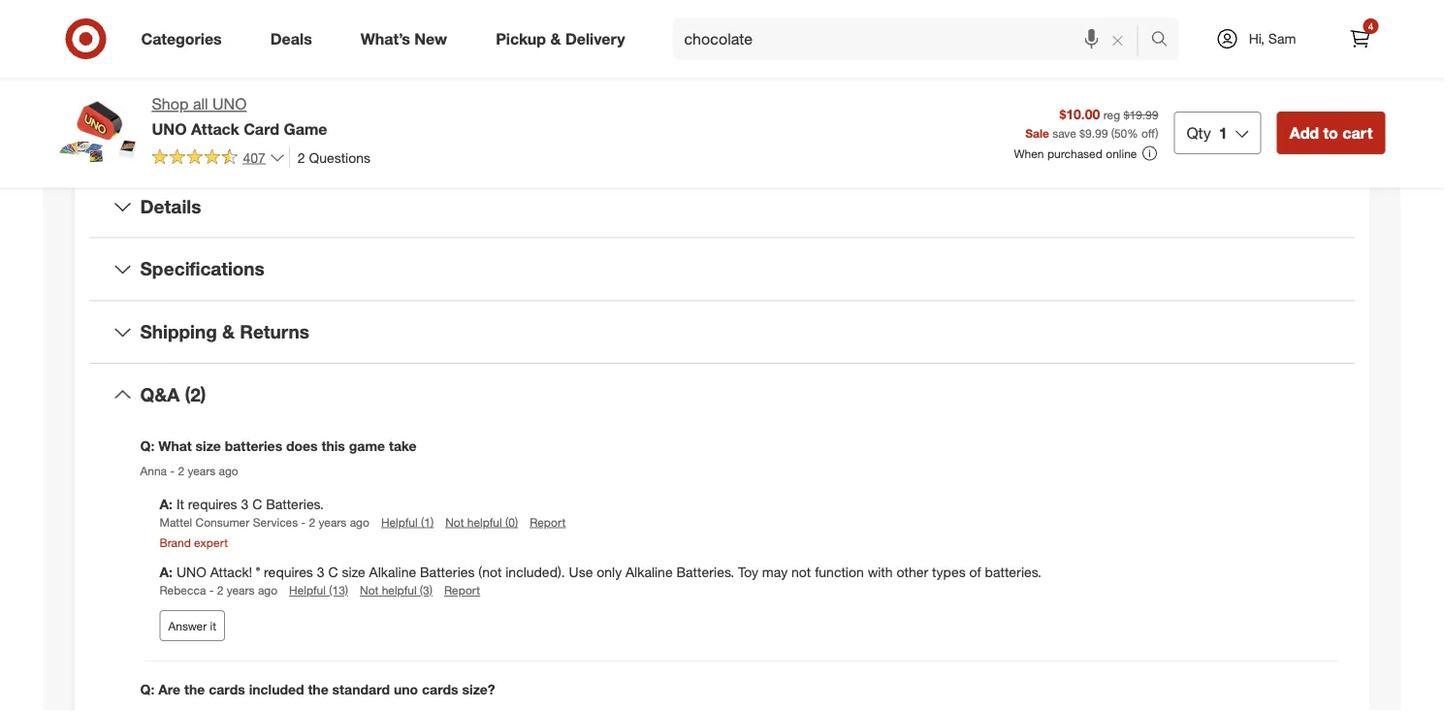 Task type: locate. For each thing, give the bounding box(es) containing it.
cards left included
[[209, 681, 245, 698]]

size inside the q: what size batteries does this game take anna - 2 years ago
[[196, 438, 221, 455]]

407 link
[[152, 146, 285, 170]]

ago inside the q: what size batteries does this game take anna - 2 years ago
[[219, 463, 238, 478]]

not helpful  (3) button
[[360, 582, 433, 599]]

q: up anna
[[140, 438, 155, 455]]

report button for (3)
[[444, 582, 480, 599]]

mattel consumer services - 2 years ago
[[160, 515, 370, 530]]

1 vertical spatial helpful
[[382, 583, 417, 598]]

helpful inside 'helpful  (13)' button
[[289, 583, 326, 598]]

& for pickup
[[551, 29, 561, 48]]

3 up the mattel consumer services - 2 years ago
[[241, 496, 249, 513]]

batteries.
[[266, 496, 324, 513], [677, 564, 735, 581]]

answer it
[[168, 619, 216, 633]]

0 horizontal spatial report button
[[444, 582, 480, 599]]

c up (13)
[[328, 564, 338, 581]]

1 horizontal spatial 3
[[317, 564, 325, 581]]

helpful for helpful  (1)
[[381, 515, 418, 530]]

c
[[252, 496, 262, 513], [328, 564, 338, 581]]

years down attack!
[[227, 583, 255, 598]]

1 horizontal spatial &
[[551, 29, 561, 48]]

- right services
[[301, 515, 306, 530]]

batteries.
[[986, 564, 1042, 581]]

report down batteries
[[444, 583, 480, 598]]

1 vertical spatial size
[[342, 564, 366, 581]]

0 vertical spatial a:
[[160, 496, 173, 513]]

ago left the helpful  (1)
[[350, 515, 370, 530]]

& inside "dropdown button"
[[222, 321, 235, 343]]

shipping & returns
[[140, 321, 309, 343]]

1 horizontal spatial ago
[[258, 583, 278, 598]]

0 vertical spatial years
[[188, 463, 216, 478]]

online
[[1107, 146, 1138, 161]]

the right included
[[308, 681, 329, 698]]

cart
[[1343, 123, 1374, 142]]

1 vertical spatial a:
[[160, 564, 173, 581]]

1 horizontal spatial -
[[209, 583, 214, 598]]

stem: math button
[[746, 0, 859, 39]]

image of uno attack card game image
[[59, 93, 136, 171]]

toy
[[738, 564, 759, 581]]

0 vertical spatial report
[[530, 515, 566, 530]]

use
[[569, 564, 593, 581]]

when purchased online
[[1014, 146, 1138, 161]]

0 vertical spatial -
[[170, 463, 175, 478]]

uno
[[394, 681, 418, 698]]

$10.00 reg $19.99 sale save $ 9.99 ( 50 % off )
[[1026, 105, 1159, 140]]

0 vertical spatial batteries.
[[266, 496, 324, 513]]

report button for (0)
[[530, 514, 566, 531]]

1 horizontal spatial batteries.
[[677, 564, 735, 581]]

not for not helpful  (0)
[[446, 515, 464, 530]]

shop
[[152, 95, 189, 114]]

What can we help you find? suggestions appear below search field
[[673, 17, 1156, 60]]

not
[[446, 515, 464, 530], [360, 583, 379, 598]]

407
[[243, 149, 266, 166]]

&
[[551, 29, 561, 48], [222, 321, 235, 343]]

1 vertical spatial helpful
[[289, 583, 326, 598]]

alkaline right only
[[626, 564, 673, 581]]

1 vertical spatial requires
[[264, 564, 313, 581]]

1
[[1220, 123, 1228, 142]]

uno down 'shop'
[[152, 119, 187, 138]]

0 horizontal spatial helpful
[[382, 583, 417, 598]]

0 vertical spatial q:
[[140, 438, 155, 455]]

1 alkaline from the left
[[369, 564, 416, 581]]

of
[[970, 564, 982, 581]]

are
[[158, 681, 181, 698]]

2 the from the left
[[308, 681, 329, 698]]

math
[[828, 9, 859, 26]]

rebecca
[[160, 583, 206, 598]]

what's new
[[361, 29, 447, 48]]

0 vertical spatial size
[[196, 438, 221, 455]]

1 horizontal spatial cards
[[422, 681, 459, 698]]

2 questions
[[298, 149, 371, 166]]

helpful inside helpful  (1) 'button'
[[381, 515, 418, 530]]

helpful for (0)
[[468, 515, 502, 530]]

standard
[[332, 681, 390, 698]]

the right are
[[184, 681, 205, 698]]

size right what
[[196, 438, 221, 455]]

1 vertical spatial report button
[[444, 582, 480, 599]]

1 horizontal spatial the
[[308, 681, 329, 698]]

not
[[792, 564, 812, 581]]

q: inside the q: what size batteries does this game take anna - 2 years ago
[[140, 438, 155, 455]]

qty 1
[[1187, 123, 1228, 142]]

0 vertical spatial helpful
[[468, 515, 502, 530]]

0 vertical spatial report button
[[530, 514, 566, 531]]

c up the mattel consumer services - 2 years ago
[[252, 496, 262, 513]]

1 horizontal spatial report button
[[530, 514, 566, 531]]

report button
[[530, 514, 566, 531], [444, 582, 480, 599]]

2 vertical spatial years
[[227, 583, 255, 598]]

helpful left (0)
[[468, 515, 502, 530]]

-
[[170, 463, 175, 478], [301, 515, 306, 530], [209, 583, 214, 598]]

0 horizontal spatial report
[[444, 583, 480, 598]]

1 vertical spatial q:
[[140, 681, 155, 698]]

all
[[193, 95, 208, 114]]

a: left it
[[160, 496, 173, 513]]

not right (13)
[[360, 583, 379, 598]]

1 horizontal spatial helpful
[[468, 515, 502, 530]]

1 vertical spatial &
[[222, 321, 235, 343]]

- down attack!
[[209, 583, 214, 598]]

a: up rebecca on the left bottom of page
[[160, 564, 173, 581]]

1 horizontal spatial report
[[530, 515, 566, 530]]

0 horizontal spatial alkaline
[[369, 564, 416, 581]]

batteries. up services
[[266, 496, 324, 513]]

1 horizontal spatial c
[[328, 564, 338, 581]]

0 horizontal spatial size
[[196, 438, 221, 455]]

0 horizontal spatial batteries.
[[266, 496, 324, 513]]

0 vertical spatial c
[[252, 496, 262, 513]]

q:
[[140, 438, 155, 455], [140, 681, 155, 698]]

0 vertical spatial not
[[446, 515, 464, 530]]

1 vertical spatial 3
[[317, 564, 325, 581]]

0 vertical spatial helpful
[[381, 515, 418, 530]]

0 horizontal spatial -
[[170, 463, 175, 478]]

deals
[[270, 29, 312, 48]]

batteries
[[225, 438, 283, 455]]

years
[[188, 463, 216, 478], [319, 515, 347, 530], [227, 583, 255, 598]]

size up (13)
[[342, 564, 366, 581]]

not helpful  (3)
[[360, 583, 433, 598]]

1 horizontal spatial helpful
[[381, 515, 418, 530]]

categories
[[141, 29, 222, 48]]

0 vertical spatial ago
[[219, 463, 238, 478]]

ago down batteries
[[219, 463, 238, 478]]

attack
[[191, 119, 239, 138]]

stem:
[[785, 9, 825, 26]]

not right (1)
[[446, 515, 464, 530]]

details button
[[90, 176, 1355, 237]]

off
[[1142, 125, 1156, 140]]

0 horizontal spatial requires
[[188, 496, 237, 513]]

0 horizontal spatial not
[[360, 583, 379, 598]]

brand
[[160, 536, 191, 550]]

1 horizontal spatial alkaline
[[626, 564, 673, 581]]

batteries. left toy on the bottom right of the page
[[677, 564, 735, 581]]

2 down attack!
[[217, 583, 224, 598]]

helpful left (13)
[[289, 583, 326, 598]]

report button right (0)
[[530, 514, 566, 531]]

2
[[298, 149, 305, 166], [178, 463, 184, 478], [309, 515, 316, 530], [217, 583, 224, 598]]

shipping
[[140, 321, 217, 343]]

cards right uno
[[422, 681, 459, 698]]

show
[[312, 39, 351, 58]]

services
[[253, 515, 298, 530]]

shipping & returns button
[[90, 301, 1355, 363]]

2 horizontal spatial ago
[[350, 515, 370, 530]]

1 vertical spatial not
[[360, 583, 379, 598]]

helpful  (13)
[[289, 583, 348, 598]]

& left returns
[[222, 321, 235, 343]]

2 down game
[[298, 149, 305, 166]]

0 horizontal spatial cards
[[209, 681, 245, 698]]

uno up rebecca on the left bottom of page
[[176, 564, 206, 581]]

3 up helpful  (13)
[[317, 564, 325, 581]]

2 down what
[[178, 463, 184, 478]]

hi,
[[1250, 30, 1265, 47]]

2 a: from the top
[[160, 564, 173, 581]]

returns
[[240, 321, 309, 343]]

1 vertical spatial years
[[319, 515, 347, 530]]

function
[[815, 564, 864, 581]]

1 horizontal spatial size
[[342, 564, 366, 581]]

requires right ®
[[264, 564, 313, 581]]

show more images button
[[299, 27, 458, 70]]

1 q: from the top
[[140, 438, 155, 455]]

1 a: from the top
[[160, 496, 173, 513]]

save
[[1053, 125, 1077, 140]]

0 horizontal spatial helpful
[[289, 583, 326, 598]]

q: left are
[[140, 681, 155, 698]]

uno up attack
[[213, 95, 247, 114]]

& right pickup
[[551, 29, 561, 48]]

1 vertical spatial -
[[301, 515, 306, 530]]

helpful left (3) at the bottom of page
[[382, 583, 417, 598]]

0 vertical spatial requires
[[188, 496, 237, 513]]

years down what
[[188, 463, 216, 478]]

requires up consumer
[[188, 496, 237, 513]]

1 vertical spatial report
[[444, 583, 480, 598]]

pickup & delivery link
[[480, 17, 650, 60]]

brand expert
[[160, 536, 228, 550]]

0 vertical spatial &
[[551, 29, 561, 48]]

- right anna
[[170, 463, 175, 478]]

report right (0)
[[530, 515, 566, 530]]

0 horizontal spatial c
[[252, 496, 262, 513]]

0 horizontal spatial years
[[188, 463, 216, 478]]

search button
[[1143, 17, 1189, 64]]

sale
[[1026, 125, 1050, 140]]

helpful left (1)
[[381, 515, 418, 530]]

3
[[241, 496, 249, 513], [317, 564, 325, 581]]

0 vertical spatial 3
[[241, 496, 249, 513]]

other
[[897, 564, 929, 581]]

1 the from the left
[[184, 681, 205, 698]]

take
[[389, 438, 417, 455]]

50
[[1115, 125, 1128, 140]]

years right services
[[319, 515, 347, 530]]

alkaline up not helpful  (3)
[[369, 564, 416, 581]]

0 horizontal spatial ago
[[219, 463, 238, 478]]

2 horizontal spatial years
[[319, 515, 347, 530]]

may
[[763, 564, 788, 581]]

0 horizontal spatial &
[[222, 321, 235, 343]]

cards
[[209, 681, 245, 698], [422, 681, 459, 698]]

report button down batteries
[[444, 582, 480, 599]]

requires
[[188, 496, 237, 513], [264, 564, 313, 581]]

(2)
[[185, 384, 206, 406]]

1 horizontal spatial not
[[446, 515, 464, 530]]

2 q: from the top
[[140, 681, 155, 698]]

0 horizontal spatial the
[[184, 681, 205, 698]]

ago down ®
[[258, 583, 278, 598]]

it
[[210, 619, 216, 633]]

q&a
[[140, 384, 180, 406]]



Task type: vqa. For each thing, say whether or not it's contained in the screenshot.
the 31 corresponding to Celebration
no



Task type: describe. For each thing, give the bounding box(es) containing it.
images
[[396, 39, 446, 58]]

what's
[[361, 29, 410, 48]]

a: for a: uno attack! ® requires 3 c size alkaline batteries (not included). use only alkaline batteries. toy may not function with other types of batteries.
[[160, 564, 173, 581]]

add to cart button
[[1278, 111, 1386, 154]]

purchased
[[1048, 146, 1103, 161]]

show more images
[[312, 39, 446, 58]]

q: what size batteries does this game take anna - 2 years ago
[[140, 438, 417, 478]]

more
[[355, 39, 391, 58]]

delivery
[[566, 29, 625, 48]]

not for not helpful  (3)
[[360, 583, 379, 598]]

years inside the q: what size batteries does this game take anna - 2 years ago
[[188, 463, 216, 478]]

2 inside the q: what size batteries does this game take anna - 2 years ago
[[178, 463, 184, 478]]

1 vertical spatial ago
[[350, 515, 370, 530]]

included).
[[506, 564, 565, 581]]

hi, sam
[[1250, 30, 1297, 47]]

a: uno attack! ® requires 3 c size alkaline batteries (not included). use only alkaline batteries. toy may not function with other types of batteries.
[[160, 564, 1042, 581]]

$19.99
[[1124, 107, 1159, 122]]

(
[[1112, 125, 1115, 140]]

(13)
[[329, 583, 348, 598]]

new
[[415, 29, 447, 48]]

report for (3)
[[444, 583, 480, 598]]

specifications
[[140, 258, 265, 280]]

2 alkaline from the left
[[626, 564, 673, 581]]

batteries
[[420, 564, 475, 581]]

image gallery element
[[59, 0, 699, 70]]

- inside the q: what size batteries does this game take anna - 2 years ago
[[170, 463, 175, 478]]

q&a (2)
[[140, 384, 206, 406]]

does
[[286, 438, 318, 455]]

& for shipping
[[222, 321, 235, 343]]

(1)
[[421, 515, 434, 530]]

this
[[322, 438, 345, 455]]

card
[[244, 119, 280, 138]]

(not
[[479, 564, 502, 581]]

®
[[256, 564, 260, 581]]

2 vertical spatial -
[[209, 583, 214, 598]]

report for (0)
[[530, 515, 566, 530]]

1 vertical spatial c
[[328, 564, 338, 581]]

2 vertical spatial uno
[[176, 564, 206, 581]]

game
[[349, 438, 385, 455]]

not helpful  (0) button
[[446, 514, 518, 531]]

expert
[[194, 536, 228, 550]]

it
[[176, 496, 184, 513]]

q: for q: what size batteries does this game take anna - 2 years ago
[[140, 438, 155, 455]]

q: for q: are the cards included the standard uno cards size?
[[140, 681, 155, 698]]

anna
[[140, 463, 167, 478]]

what
[[158, 438, 192, 455]]

included
[[249, 681, 304, 698]]

helpful for (3)
[[382, 583, 417, 598]]

mattel
[[160, 515, 192, 530]]

0 horizontal spatial 3
[[241, 496, 249, 513]]

1 cards from the left
[[209, 681, 245, 698]]

to
[[1324, 123, 1339, 142]]

helpful  (13) button
[[289, 582, 348, 599]]

consumer
[[196, 515, 250, 530]]

)
[[1156, 125, 1159, 140]]

2 vertical spatial ago
[[258, 583, 278, 598]]

not helpful  (0)
[[446, 515, 518, 530]]

answer it button
[[160, 610, 225, 642]]

specifications button
[[90, 238, 1355, 300]]

$
[[1080, 125, 1086, 140]]

add to cart
[[1290, 123, 1374, 142]]

pickup & delivery
[[496, 29, 625, 48]]

4
[[1369, 20, 1374, 32]]

q: are the cards included the standard uno cards size?
[[140, 681, 495, 698]]

a: it requires 3 c batteries.
[[160, 496, 324, 513]]

2 right services
[[309, 515, 316, 530]]

0 vertical spatial uno
[[213, 95, 247, 114]]

1 horizontal spatial requires
[[264, 564, 313, 581]]

reg
[[1104, 107, 1121, 122]]

$10.00
[[1060, 105, 1101, 122]]

only
[[597, 564, 622, 581]]

9.99
[[1086, 125, 1109, 140]]

details
[[140, 195, 201, 217]]

q&a (2) button
[[90, 364, 1355, 426]]

pickup
[[496, 29, 546, 48]]

1 vertical spatial batteries.
[[677, 564, 735, 581]]

helpful  (1)
[[381, 515, 434, 530]]

types
[[933, 564, 966, 581]]

helpful for helpful  (13)
[[289, 583, 326, 598]]

1 vertical spatial uno
[[152, 119, 187, 138]]

a: for a: it requires 3 c batteries.
[[160, 496, 173, 513]]

2 horizontal spatial -
[[301, 515, 306, 530]]

attack!
[[210, 564, 253, 581]]

deals link
[[254, 17, 336, 60]]

helpful  (1) button
[[381, 514, 434, 531]]

rebecca - 2 years ago
[[160, 583, 278, 598]]

sam
[[1269, 30, 1297, 47]]

answer
[[168, 619, 207, 633]]

2 cards from the left
[[422, 681, 459, 698]]

search
[[1143, 31, 1189, 50]]

%
[[1128, 125, 1139, 140]]

1 horizontal spatial years
[[227, 583, 255, 598]]

2 questions link
[[289, 146, 371, 169]]



